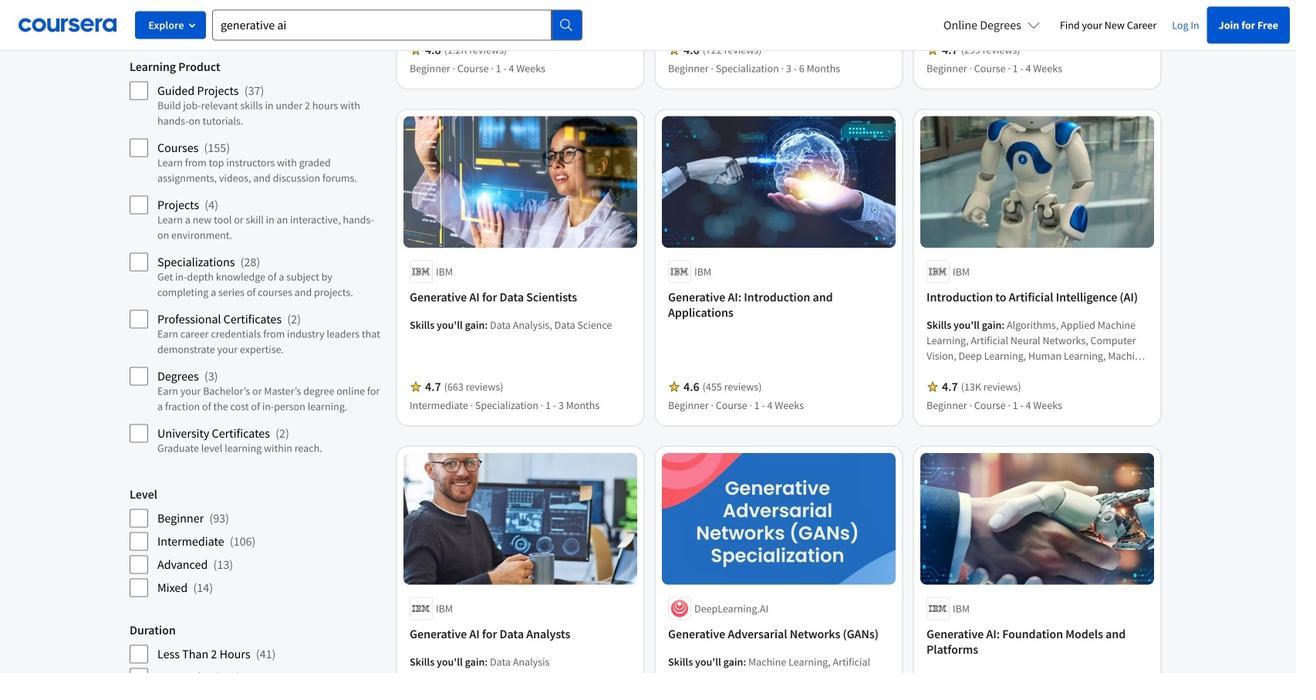 Task type: vqa. For each thing, say whether or not it's contained in the screenshot.
first (4.6 stars) element from the bottom
yes



Task type: describe. For each thing, give the bounding box(es) containing it.
(4.8 stars) element
[[425, 42, 441, 57]]

3 group from the top
[[130, 622, 382, 673]]

coursera image
[[19, 13, 117, 37]]



Task type: locate. For each thing, give the bounding box(es) containing it.
1 vertical spatial group
[[130, 486, 382, 598]]

(4.7 stars) element
[[943, 42, 958, 57], [425, 379, 441, 394], [943, 379, 958, 394]]

(4.6 stars) element
[[684, 42, 700, 57], [684, 379, 700, 394]]

None search field
[[212, 10, 583, 41]]

2 vertical spatial group
[[130, 622, 382, 673]]

2 (4.6 stars) element from the top
[[684, 379, 700, 394]]

1 (4.6 stars) element from the top
[[684, 42, 700, 57]]

group
[[130, 59, 382, 462], [130, 486, 382, 598], [130, 622, 382, 673]]

1 vertical spatial (4.6 stars) element
[[684, 379, 700, 394]]

0 vertical spatial group
[[130, 59, 382, 462]]

0 vertical spatial (4.6 stars) element
[[684, 42, 700, 57]]

What do you want to learn? text field
[[212, 10, 552, 41]]

1 group from the top
[[130, 59, 382, 462]]

2 group from the top
[[130, 486, 382, 598]]



